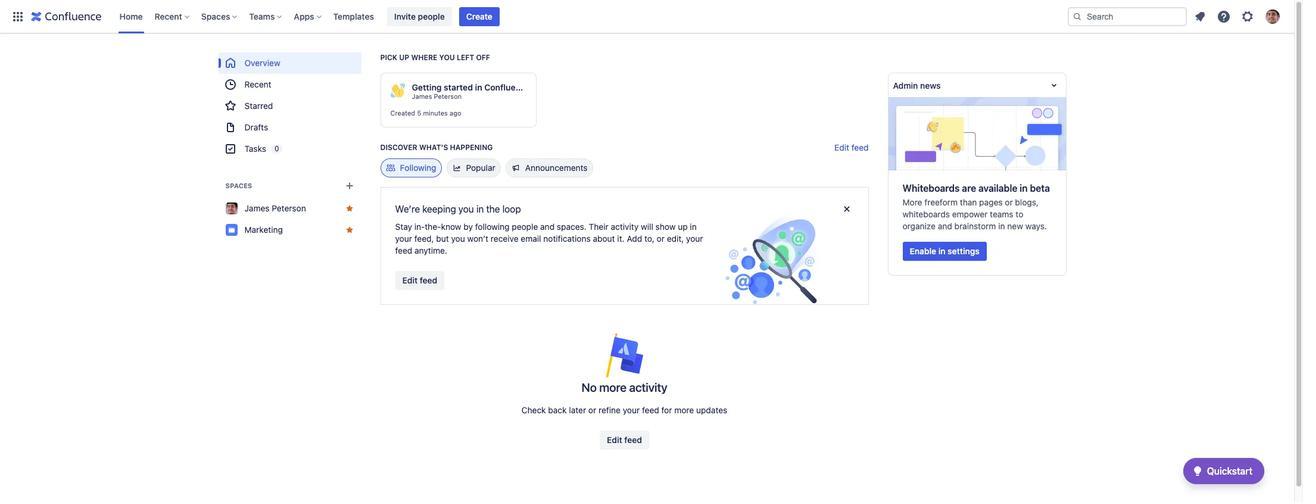 Task type: vqa. For each thing, say whether or not it's contained in the screenshot.
the rightmost Edit
yes



Task type: locate. For each thing, give the bounding box(es) containing it.
edit,
[[667, 233, 684, 244]]

admin news button
[[888, 73, 1066, 97]]

0 vertical spatial activity
[[611, 222, 639, 232]]

2 unstar this space image from the top
[[345, 225, 354, 235]]

0 horizontal spatial peterson
[[272, 203, 306, 213]]

activity inside stay in-the-know by following people and spaces. their activity will show up in your feed, but you won't receive email notifications about it. add to, or edit, your feed anytime.
[[611, 222, 639, 232]]

unstar this space image
[[345, 204, 354, 213], [345, 225, 354, 235]]

following
[[475, 222, 510, 232]]

0 horizontal spatial edit
[[402, 275, 418, 285]]

brainstorm
[[955, 221, 996, 231]]

1 vertical spatial recent
[[245, 79, 271, 89]]

1 horizontal spatial more
[[674, 405, 694, 415]]

1 vertical spatial edit feed button
[[395, 271, 445, 290]]

0 horizontal spatial edit feed
[[402, 275, 437, 285]]

0 vertical spatial james
[[412, 92, 432, 100]]

5
[[417, 109, 421, 117]]

unstar this space image inside marketing link
[[345, 225, 354, 235]]

activity
[[611, 222, 639, 232], [629, 381, 667, 394]]

0 horizontal spatial james peterson link
[[218, 198, 361, 219]]

the
[[486, 204, 500, 214]]

discover
[[380, 143, 417, 152]]

peterson
[[434, 92, 462, 100], [272, 203, 306, 213]]

recent right home
[[155, 11, 182, 21]]

where
[[411, 53, 437, 62]]

email
[[521, 233, 541, 244]]

2 horizontal spatial edit
[[835, 142, 849, 152]]

1 vertical spatial james
[[245, 203, 270, 213]]

updates
[[696, 405, 727, 415]]

1 horizontal spatial peterson
[[434, 92, 462, 100]]

appswitcher icon image
[[11, 9, 25, 24]]

feed
[[852, 142, 869, 152], [395, 245, 412, 256], [420, 275, 437, 285], [642, 405, 659, 415], [624, 435, 642, 445]]

0 horizontal spatial people
[[418, 11, 445, 21]]

1 horizontal spatial your
[[623, 405, 640, 415]]

james peterson link
[[412, 92, 462, 101], [218, 198, 361, 219]]

or right later
[[588, 405, 596, 415]]

beta
[[1030, 183, 1050, 194]]

1 horizontal spatial recent
[[245, 79, 271, 89]]

1 vertical spatial up
[[678, 222, 688, 232]]

0 vertical spatial peterson
[[434, 92, 462, 100]]

1 horizontal spatial james
[[412, 92, 432, 100]]

create
[[466, 11, 493, 21]]

are
[[962, 183, 976, 194]]

1 horizontal spatial edit
[[607, 435, 622, 445]]

:wave: image
[[390, 83, 405, 98]]

0 vertical spatial more
[[599, 381, 627, 394]]

group
[[218, 52, 361, 160]]

up up edit,
[[678, 222, 688, 232]]

0 vertical spatial edit feed button
[[835, 142, 869, 154]]

overview
[[245, 58, 280, 68]]

0 vertical spatial people
[[418, 11, 445, 21]]

recent inside dropdown button
[[155, 11, 182, 21]]

refine
[[599, 405, 621, 415]]

spaces inside "spaces" 'popup button'
[[201, 11, 230, 21]]

1 horizontal spatial up
[[678, 222, 688, 232]]

1 vertical spatial peterson
[[272, 203, 306, 213]]

stay
[[395, 222, 412, 232]]

0 vertical spatial spaces
[[201, 11, 230, 21]]

0 vertical spatial up
[[399, 53, 409, 62]]

confluence image
[[31, 9, 102, 24], [31, 9, 102, 24]]

available
[[979, 183, 1018, 194]]

and down the whiteboards
[[938, 221, 952, 231]]

banner containing home
[[0, 0, 1294, 33]]

0 vertical spatial edit
[[835, 142, 849, 152]]

1 vertical spatial activity
[[629, 381, 667, 394]]

drafts
[[245, 122, 268, 132]]

settings icon image
[[1241, 9, 1255, 24]]

recent
[[155, 11, 182, 21], [245, 79, 271, 89]]

spaces right recent dropdown button in the left of the page
[[201, 11, 230, 21]]

in right started
[[475, 82, 482, 92]]

you left left
[[439, 53, 455, 62]]

home link
[[116, 7, 146, 26]]

more
[[903, 197, 922, 207]]

recent inside group
[[245, 79, 271, 89]]

popular
[[466, 163, 495, 173]]

1 vertical spatial or
[[657, 233, 665, 244]]

teams
[[990, 209, 1014, 219]]

created
[[390, 109, 415, 117]]

or inside whiteboards are available in beta more freeform than pages or blogs, whiteboards empower teams to organize and brainstorm in new ways.
[[1005, 197, 1013, 207]]

create link
[[459, 7, 500, 26]]

2 vertical spatial you
[[451, 233, 465, 244]]

james peterson link up marketing in the left top of the page
[[218, 198, 361, 219]]

quickstart button
[[1183, 458, 1265, 484]]

peterson up ago
[[434, 92, 462, 100]]

anytime.
[[415, 245, 447, 256]]

0 horizontal spatial edit feed button
[[395, 271, 445, 290]]

activity up for at the right
[[629, 381, 667, 394]]

or
[[1005, 197, 1013, 207], [657, 233, 665, 244], [588, 405, 596, 415]]

freeform
[[925, 197, 958, 207]]

in right show at the top of the page
[[690, 222, 697, 232]]

stay in-the-know by following people and spaces. their activity will show up in your feed, but you won't receive email notifications about it. add to, or edit, your feed anytime.
[[395, 222, 703, 256]]

what's
[[419, 143, 448, 152]]

2 vertical spatial edit feed button
[[600, 431, 649, 450]]

spaces button
[[198, 7, 242, 26]]

and up email
[[540, 222, 555, 232]]

up right pick at the top
[[399, 53, 409, 62]]

discover what's happening
[[380, 143, 493, 152]]

0 horizontal spatial james
[[245, 203, 270, 213]]

0 horizontal spatial and
[[540, 222, 555, 232]]

1 horizontal spatial and
[[938, 221, 952, 231]]

unstar this space image for marketing
[[345, 225, 354, 235]]

or up teams
[[1005, 197, 1013, 207]]

0 vertical spatial or
[[1005, 197, 1013, 207]]

ways.
[[1026, 221, 1047, 231]]

0 vertical spatial unstar this space image
[[345, 204, 354, 213]]

0 vertical spatial edit feed
[[835, 142, 869, 152]]

your
[[395, 233, 412, 244], [686, 233, 703, 244], [623, 405, 640, 415]]

we're
[[395, 204, 420, 214]]

recent link
[[218, 74, 361, 95]]

unstar this space image for james peterson
[[345, 204, 354, 213]]

to,
[[644, 233, 655, 244]]

in inside stay in-the-know by following people and spaces. their activity will show up in your feed, but you won't receive email notifications about it. add to, or edit, your feed anytime.
[[690, 222, 697, 232]]

banner
[[0, 0, 1294, 33]]

0 vertical spatial recent
[[155, 11, 182, 21]]

later
[[569, 405, 586, 415]]

spaces down tasks
[[225, 182, 252, 189]]

more right for at the right
[[674, 405, 694, 415]]

starred
[[245, 101, 273, 111]]

james up '5'
[[412, 92, 432, 100]]

people right invite on the left of page
[[418, 11, 445, 21]]

your right 'refine'
[[623, 405, 640, 415]]

you down know
[[451, 233, 465, 244]]

your profile and preferences image
[[1266, 9, 1280, 24]]

marketing link
[[218, 219, 361, 241]]

0 vertical spatial james peterson link
[[412, 92, 462, 101]]

won't
[[467, 233, 488, 244]]

1 horizontal spatial or
[[657, 233, 665, 244]]

admin news
[[893, 80, 941, 90]]

2 vertical spatial or
[[588, 405, 596, 415]]

edit
[[835, 142, 849, 152], [402, 275, 418, 285], [607, 435, 622, 445]]

your right edit,
[[686, 233, 703, 244]]

up
[[399, 53, 409, 62], [678, 222, 688, 232]]

0
[[275, 144, 279, 153]]

in left the in the top left of the page
[[476, 204, 484, 214]]

apps button
[[290, 7, 326, 26]]

james up marketing in the left top of the page
[[245, 203, 270, 213]]

1 vertical spatial edit
[[402, 275, 418, 285]]

home
[[119, 11, 143, 21]]

1 vertical spatial people
[[512, 222, 538, 232]]

edit feed
[[835, 142, 869, 152], [402, 275, 437, 285], [607, 435, 642, 445]]

check
[[522, 405, 546, 415]]

enable
[[910, 246, 936, 256]]

help icon image
[[1217, 9, 1231, 24]]

add
[[627, 233, 642, 244]]

1 horizontal spatial edit feed
[[607, 435, 642, 445]]

james peterson link up minutes
[[412, 92, 462, 101]]

activity up it.
[[611, 222, 639, 232]]

0 horizontal spatial your
[[395, 233, 412, 244]]

invite
[[394, 11, 416, 21]]

unstar this space image inside 'james peterson' link
[[345, 204, 354, 213]]

recent up starred
[[245, 79, 271, 89]]

invite people button
[[387, 7, 452, 26]]

2 horizontal spatial or
[[1005, 197, 1013, 207]]

you inside stay in-the-know by following people and spaces. their activity will show up in your feed, but you won't receive email notifications about it. add to, or edit, your feed anytime.
[[451, 233, 465, 244]]

1 horizontal spatial people
[[512, 222, 538, 232]]

people
[[418, 11, 445, 21], [512, 222, 538, 232]]

1 vertical spatial unstar this space image
[[345, 225, 354, 235]]

enable in settings
[[910, 246, 980, 256]]

2 horizontal spatial edit feed
[[835, 142, 869, 152]]

will
[[641, 222, 653, 232]]

1 horizontal spatial edit feed button
[[600, 431, 649, 450]]

0 horizontal spatial or
[[588, 405, 596, 415]]

more up 'refine'
[[599, 381, 627, 394]]

or right to,
[[657, 233, 665, 244]]

peterson up marketing link at the top left of the page
[[272, 203, 306, 213]]

your down the stay
[[395, 233, 412, 244]]

in inside "getting started in confluence james peterson"
[[475, 82, 482, 92]]

1 unstar this space image from the top
[[345, 204, 354, 213]]

pages
[[979, 197, 1003, 207]]

2 vertical spatial edit feed
[[607, 435, 642, 445]]

you up by
[[458, 204, 474, 214]]

and inside whiteboards are available in beta more freeform than pages or blogs, whiteboards empower teams to organize and brainstorm in new ways.
[[938, 221, 952, 231]]

check image
[[1190, 464, 1205, 478]]

marketing
[[245, 225, 283, 235]]

1 vertical spatial james peterson link
[[218, 198, 361, 219]]

off
[[476, 53, 490, 62]]

people inside button
[[418, 11, 445, 21]]

0 horizontal spatial recent
[[155, 11, 182, 21]]

and
[[938, 221, 952, 231], [540, 222, 555, 232]]

people up email
[[512, 222, 538, 232]]



Task type: describe. For each thing, give the bounding box(es) containing it.
announcements
[[525, 163, 588, 173]]

search image
[[1073, 12, 1082, 21]]

left
[[457, 53, 474, 62]]

loop
[[502, 204, 521, 214]]

global element
[[7, 0, 1068, 33]]

following
[[400, 163, 436, 173]]

invite people
[[394, 11, 445, 21]]

whiteboards are available in beta more freeform than pages or blogs, whiteboards empower teams to organize and brainstorm in new ways.
[[903, 183, 1050, 231]]

apps
[[294, 11, 314, 21]]

ago
[[450, 109, 461, 117]]

organize
[[903, 221, 936, 231]]

to
[[1016, 209, 1024, 219]]

templates link
[[330, 7, 378, 26]]

0 vertical spatial you
[[439, 53, 455, 62]]

receive
[[491, 233, 519, 244]]

people inside stay in-the-know by following people and spaces. their activity will show up in your feed, but you won't receive email notifications about it. add to, or edit, your feed anytime.
[[512, 222, 538, 232]]

1 vertical spatial spaces
[[225, 182, 252, 189]]

peterson inside "getting started in confluence james peterson"
[[434, 92, 462, 100]]

quickstart
[[1207, 466, 1253, 477]]

created 5 minutes ago
[[390, 109, 461, 117]]

spaces.
[[557, 222, 587, 232]]

we're keeping you in the loop
[[395, 204, 521, 214]]

settings
[[948, 246, 980, 256]]

new
[[1007, 221, 1023, 231]]

notifications
[[543, 233, 591, 244]]

Search field
[[1068, 7, 1187, 26]]

2 vertical spatial edit
[[607, 435, 622, 445]]

group containing overview
[[218, 52, 361, 160]]

know
[[441, 222, 461, 232]]

announcements button
[[506, 158, 593, 177]]

enable in settings link
[[903, 242, 987, 261]]

it.
[[617, 233, 625, 244]]

feed inside stay in-the-know by following people and spaces. their activity will show up in your feed, but you won't receive email notifications about it. add to, or edit, your feed anytime.
[[395, 245, 412, 256]]

up inside stay in-the-know by following people and spaces. their activity will show up in your feed, but you won't receive email notifications about it. add to, or edit, your feed anytime.
[[678, 222, 688, 232]]

minutes
[[423, 109, 448, 117]]

:wave: image
[[390, 83, 405, 98]]

getting
[[412, 82, 442, 92]]

and inside stay in-the-know by following people and spaces. their activity will show up in your feed, but you won't receive email notifications about it. add to, or edit, your feed anytime.
[[540, 222, 555, 232]]

recent button
[[151, 7, 194, 26]]

check back later or refine your feed for more updates
[[522, 405, 727, 415]]

keeping
[[422, 204, 456, 214]]

back
[[548, 405, 567, 415]]

popular button
[[446, 158, 501, 177]]

create a space image
[[342, 179, 356, 193]]

0 horizontal spatial up
[[399, 53, 409, 62]]

1 horizontal spatial james peterson link
[[412, 92, 462, 101]]

or inside stay in-the-know by following people and spaces. their activity will show up in your feed, but you won't receive email notifications about it. add to, or edit, your feed anytime.
[[657, 233, 665, 244]]

feed,
[[414, 233, 434, 244]]

happening
[[450, 143, 493, 152]]

than
[[960, 197, 977, 207]]

but
[[436, 233, 449, 244]]

in up blogs,
[[1020, 183, 1028, 194]]

started
[[444, 82, 473, 92]]

in down teams
[[998, 221, 1005, 231]]

news
[[920, 80, 941, 90]]

0 horizontal spatial more
[[599, 381, 627, 394]]

in-
[[414, 222, 425, 232]]

tasks
[[245, 144, 266, 154]]

1 vertical spatial you
[[458, 204, 474, 214]]

no
[[582, 381, 597, 394]]

for
[[661, 405, 672, 415]]

blogs,
[[1015, 197, 1039, 207]]

in right enable
[[939, 246, 946, 256]]

drafts link
[[218, 117, 361, 138]]

about
[[593, 233, 615, 244]]

the-
[[425, 222, 441, 232]]

1 vertical spatial edit feed
[[402, 275, 437, 285]]

pick up where you left off
[[380, 53, 490, 62]]

their
[[589, 222, 609, 232]]

2 horizontal spatial your
[[686, 233, 703, 244]]

notification icon image
[[1193, 9, 1207, 24]]

overview link
[[218, 52, 361, 74]]

by
[[464, 222, 473, 232]]

james peterson
[[245, 203, 306, 213]]

whiteboards
[[903, 209, 950, 219]]

admin
[[893, 80, 918, 90]]

show
[[656, 222, 676, 232]]

teams button
[[246, 7, 287, 26]]

templates
[[333, 11, 374, 21]]

pick
[[380, 53, 397, 62]]

following button
[[380, 158, 442, 177]]

2 horizontal spatial edit feed button
[[835, 142, 869, 154]]

teams
[[249, 11, 275, 21]]

james inside "getting started in confluence james peterson"
[[412, 92, 432, 100]]

1 vertical spatial more
[[674, 405, 694, 415]]

close message box image
[[840, 202, 854, 216]]



